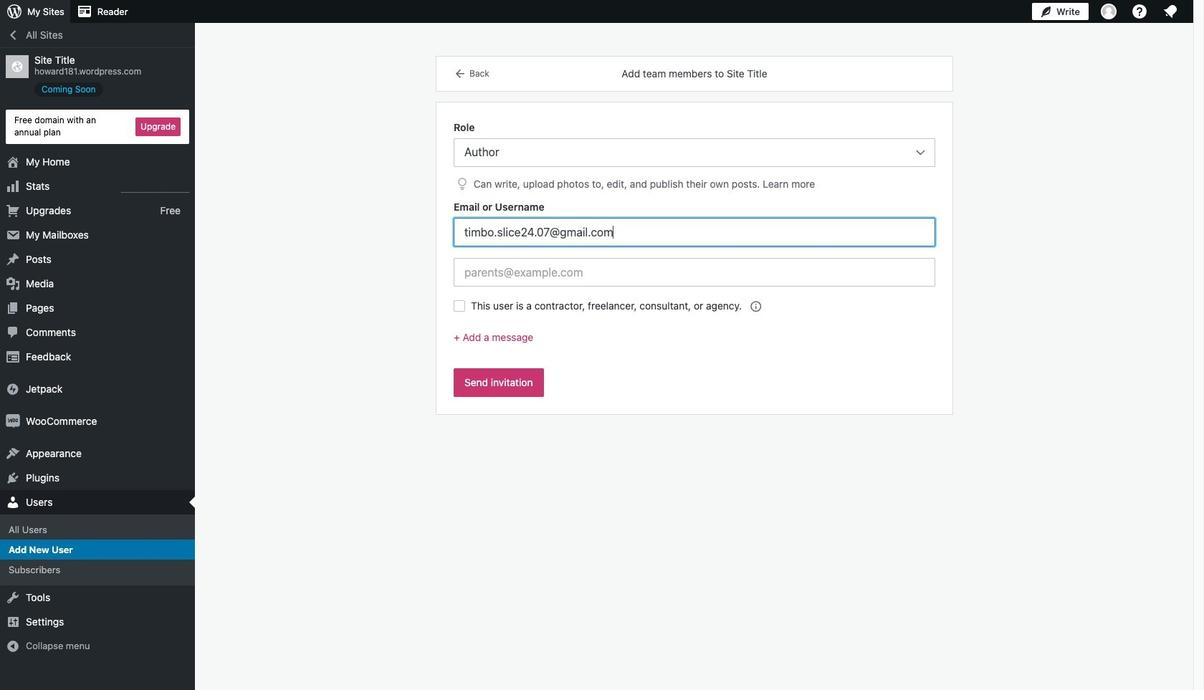 Task type: describe. For each thing, give the bounding box(es) containing it.
sibling@example.com text field
[[454, 218, 935, 247]]

manage your notifications image
[[1162, 3, 1179, 20]]

help image
[[1131, 3, 1148, 20]]

3 group from the top
[[454, 330, 935, 357]]

highest hourly views 0 image
[[121, 183, 189, 193]]

1 group from the top
[[454, 120, 935, 193]]

more information image
[[749, 300, 762, 313]]



Task type: locate. For each thing, give the bounding box(es) containing it.
1 img image from the top
[[6, 382, 20, 396]]

2 vertical spatial group
[[454, 330, 935, 357]]

1 vertical spatial group
[[454, 200, 935, 247]]

img image
[[6, 382, 20, 396], [6, 414, 20, 428]]

1 vertical spatial img image
[[6, 414, 20, 428]]

None checkbox
[[454, 301, 465, 312]]

2 group from the top
[[454, 200, 935, 247]]

parents@example.com text field
[[454, 258, 935, 287]]

2 img image from the top
[[6, 414, 20, 428]]

group
[[454, 120, 935, 193], [454, 200, 935, 247], [454, 330, 935, 357]]

main content
[[437, 57, 953, 414]]

0 vertical spatial group
[[454, 120, 935, 193]]

my profile image
[[1101, 4, 1117, 19]]

0 vertical spatial img image
[[6, 382, 20, 396]]



Task type: vqa. For each thing, say whether or not it's contained in the screenshot.
Toggle menu icon
no



